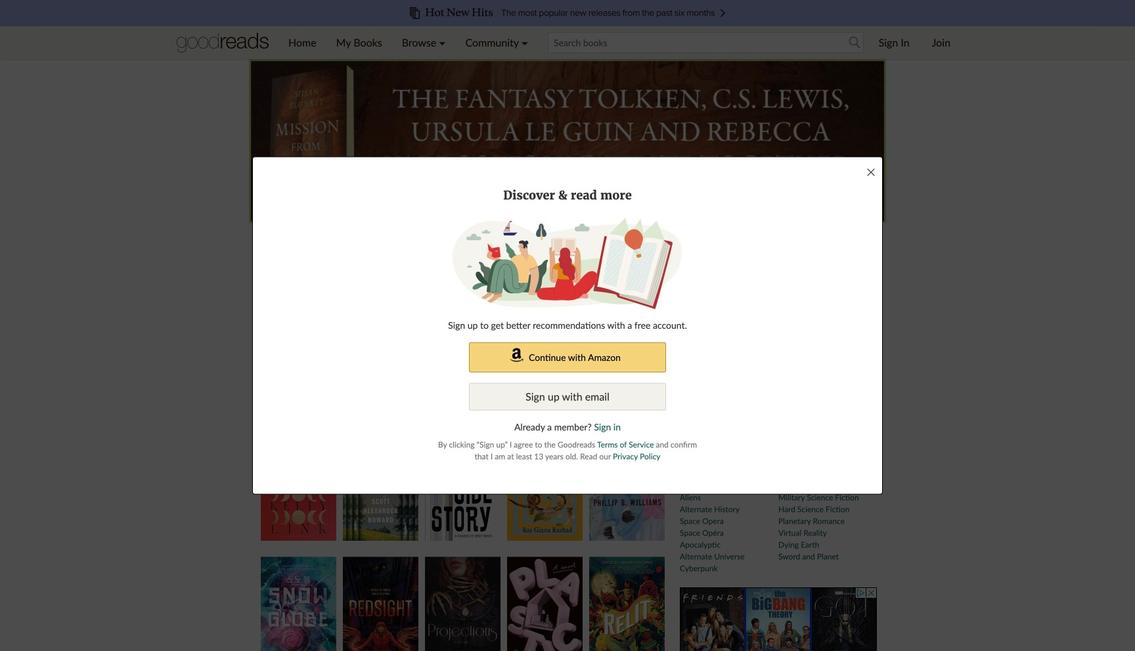 Task type: describe. For each thing, give the bounding box(es) containing it.
0 vertical spatial advertisement element
[[249, 59, 887, 223]]

Search for books to add to your shelves search field
[[548, 32, 864, 53]]

dismiss image
[[866, 167, 877, 178]]

the book of love image
[[261, 423, 336, 542]]

projections image
[[425, 558, 501, 652]]

recent hit books of the past 6 months image
[[42, 0, 1094, 26]]

snowglobe image
[[261, 558, 336, 652]]

Search books text field
[[548, 32, 864, 53]]



Task type: vqa. For each thing, say whether or not it's contained in the screenshot.
THE RED SIDE STORY (SHADES OF GREY, #2) Image
yes



Task type: locate. For each thing, give the bounding box(es) containing it.
ours image
[[590, 423, 665, 542]]

the blueprint image
[[507, 423, 583, 542]]

relit: 16 latinx remixes of classic stories image
[[590, 558, 665, 652]]

the other valley image
[[343, 423, 419, 542]]

plastic image
[[507, 558, 583, 652]]

2 vertical spatial advertisement element
[[680, 588, 877, 652]]

1 vertical spatial advertisement element
[[680, 233, 877, 398]]

advertisement element
[[249, 59, 887, 223], [680, 233, 877, 398], [680, 588, 877, 652]]

red side story (shades of grey, #2) image
[[425, 423, 501, 542]]

redsight image
[[343, 558, 419, 652]]

menu
[[279, 26, 538, 59]]



